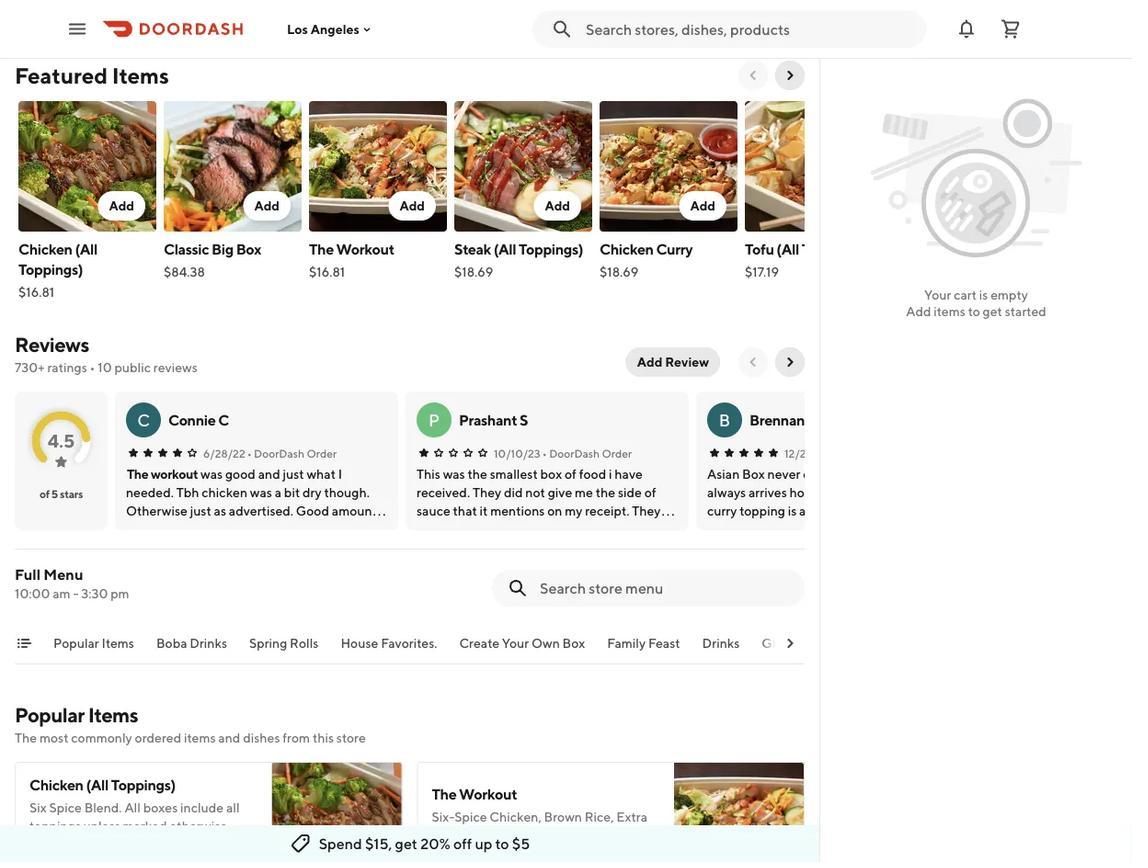 Task type: locate. For each thing, give the bounding box(es) containing it.
2 • doordash order from the left
[[542, 447, 632, 460]]

to inside your cart is empty add items to get started
[[968, 304, 980, 319]]

$16.81 inside the workout $16.81
[[309, 264, 345, 280]]

1 order from the left
[[307, 447, 337, 460]]

scroll menu navigation right image
[[783, 637, 798, 651]]

box right "own" on the bottom
[[563, 636, 585, 651]]

0 horizontal spatial your
[[502, 636, 529, 651]]

gluten
[[762, 636, 803, 651]]

reviews 730+ ratings • 10 public reviews
[[15, 333, 198, 375]]

chicken for chicken curry
[[600, 241, 654, 258]]

add button for the workout
[[389, 191, 436, 221]]

chicken (all toppings)
[[29, 777, 176, 794]]

items inside button
[[102, 636, 134, 651]]

notification bell image
[[956, 18, 978, 40]]

toppings) up reviews link
[[18, 261, 83, 278]]

create your own box button
[[459, 635, 585, 664]]

steak
[[454, 241, 491, 258]]

to down cart on the top right of page
[[968, 304, 980, 319]]

chicken for chicken (all toppings)
[[18, 241, 72, 258]]

items inside your cart is empty add items to get started
[[934, 304, 966, 319]]

items up commonly
[[88, 704, 138, 728]]

1 vertical spatial items
[[184, 731, 216, 746]]

1 vertical spatial get
[[395, 836, 418, 853]]

your left cart on the top right of page
[[924, 287, 951, 303]]

the for the workout
[[127, 467, 149, 482]]

1 • doordash order from the left
[[247, 447, 337, 460]]

family feast
[[607, 636, 680, 651]]

spring
[[249, 636, 287, 651]]

• doordash order right '6/28/22'
[[247, 447, 337, 460]]

0 horizontal spatial $18.69
[[454, 264, 493, 280]]

chicken inside chicken curry $18.69
[[600, 241, 654, 258]]

big
[[212, 241, 233, 258]]

c right connie
[[218, 412, 229, 429]]

los angeles
[[287, 21, 360, 37]]

$16.81 inside chicken (all toppings) $16.81
[[18, 285, 54, 300]]

order
[[307, 447, 337, 460], [602, 447, 632, 460]]

0 items, open order cart image
[[1000, 18, 1022, 40]]

to right up
[[495, 836, 509, 853]]

1 horizontal spatial s
[[808, 412, 816, 429]]

chicken (all toppings) image down featured items heading
[[18, 101, 156, 232]]

0 horizontal spatial chicken (all toppings) image
[[18, 101, 156, 232]]

menu
[[44, 566, 83, 584]]

add inside add review button
[[637, 355, 663, 370]]

items
[[934, 304, 966, 319], [184, 731, 216, 746]]

Store search: begin typing to search for stores available on DoorDash text field
[[586, 19, 915, 39]]

box right big
[[236, 241, 261, 258]]

s
[[520, 412, 528, 429], [808, 412, 816, 429]]

show menu categories image
[[17, 637, 31, 651]]

add for chicken (all toppings)
[[109, 198, 134, 213]]

the workout $16.81
[[309, 241, 394, 280]]

0 vertical spatial popular
[[53, 636, 99, 651]]

1 drinks from the left
[[190, 636, 227, 651]]

the inside button
[[127, 467, 149, 482]]

chicken
[[18, 241, 72, 258], [600, 241, 654, 258], [29, 777, 83, 794]]

b
[[719, 410, 731, 430]]

workout inside the workout six-spice chicken, brown rice, extra pickled veggies, bean sprouts, steamed broccoli, fresh herb
[[459, 786, 517, 803]]

the workout
[[127, 467, 198, 482]]

chicken inside chicken (all toppings) $16.81
[[18, 241, 72, 258]]

items for popular items
[[102, 636, 134, 651]]

$18.69
[[454, 264, 493, 280], [600, 264, 639, 280]]

los angeles button
[[287, 21, 374, 37]]

most
[[39, 731, 68, 746]]

0 horizontal spatial s
[[520, 412, 528, 429]]

0 vertical spatial workout
[[336, 241, 394, 258]]

workout inside the workout $16.81
[[336, 241, 394, 258]]

spend $15, get 20% off up to $5
[[319, 836, 530, 853]]

1 horizontal spatial box
[[563, 636, 585, 651]]

open menu image
[[66, 18, 88, 40]]

stars
[[60, 488, 83, 500]]

0 vertical spatial items
[[112, 62, 169, 88]]

1 vertical spatial chicken (all toppings) image
[[272, 763, 402, 863]]

3 add button from the left
[[389, 191, 436, 221]]

own
[[532, 636, 560, 651]]

popular inside "popular items the most commonly ordered items and dishes from this store"
[[15, 704, 84, 728]]

s up "10/10/23"
[[520, 412, 528, 429]]

• doordash order right "10/10/23"
[[542, 447, 632, 460]]

2 vertical spatial items
[[88, 704, 138, 728]]

box
[[236, 241, 261, 258], [563, 636, 585, 651]]

1 add button from the left
[[98, 191, 145, 221]]

add review button
[[626, 348, 720, 377]]

• right '6/28/22'
[[247, 447, 252, 460]]

-
[[73, 586, 79, 602]]

1 horizontal spatial workout
[[459, 786, 517, 803]]

10:00
[[15, 586, 50, 602]]

add button
[[98, 191, 145, 221], [243, 191, 291, 221], [389, 191, 436, 221], [534, 191, 581, 221], [679, 191, 727, 221]]

chicken (all toppings) image
[[18, 101, 156, 232], [272, 763, 402, 863]]

popular up most
[[15, 704, 84, 728]]

curry
[[656, 241, 693, 258]]

0 horizontal spatial •
[[90, 360, 95, 375]]

items right 'featured'
[[112, 62, 169, 88]]

2 doordash from the left
[[549, 447, 600, 460]]

get right $15, at the bottom of page
[[395, 836, 418, 853]]

0 horizontal spatial drinks
[[190, 636, 227, 651]]

1 horizontal spatial drinks
[[702, 636, 740, 651]]

get down is
[[983, 304, 1003, 319]]

popular down -
[[53, 636, 99, 651]]

classic big box image
[[164, 101, 302, 232]]

to
[[968, 304, 980, 319], [495, 836, 509, 853]]

$18.69 inside chicken curry $18.69
[[600, 264, 639, 280]]

0 vertical spatial your
[[924, 287, 951, 303]]

2 add button from the left
[[243, 191, 291, 221]]

2 $18.69 from the left
[[600, 264, 639, 280]]

0 vertical spatial to
[[968, 304, 980, 319]]

store
[[337, 731, 366, 746]]

favorites.
[[381, 636, 437, 651]]

popular for popular items
[[53, 636, 99, 651]]

broccoli,
[[487, 847, 538, 862]]

1 horizontal spatial to
[[968, 304, 980, 319]]

(all inside chicken (all toppings) $16.81
[[75, 241, 97, 258]]

doordash right "10/10/23"
[[549, 447, 600, 460]]

toppings)
[[519, 241, 583, 258], [802, 241, 866, 258], [18, 261, 83, 278], [111, 777, 176, 794]]

reviews link
[[15, 333, 89, 357]]

the inside the workout six-spice chicken, brown rice, extra pickled veggies, bean sprouts, steamed broccoli, fresh herb
[[432, 786, 457, 803]]

$17.19
[[745, 264, 779, 280]]

drinks right feast
[[702, 636, 740, 651]]

add for chicken curry
[[690, 198, 716, 213]]

doordash for p
[[549, 447, 600, 460]]

p
[[429, 410, 440, 430]]

veggies,
[[478, 828, 528, 844]]

prashant s
[[459, 412, 528, 429]]

rice,
[[585, 810, 614, 825]]

your left "own" on the bottom
[[502, 636, 529, 651]]

(all for chicken (all toppings)
[[75, 241, 97, 258]]

2 order from the left
[[602, 447, 632, 460]]

boba
[[156, 636, 187, 651]]

5 add button from the left
[[679, 191, 727, 221]]

toppings) inside steak (all toppings) $18.69
[[519, 241, 583, 258]]

toppings) inside chicken (all toppings) $16.81
[[18, 261, 83, 278]]

workout
[[336, 241, 394, 258], [459, 786, 517, 803]]

the for the workout $16.81
[[309, 241, 334, 258]]

items down pm
[[102, 636, 134, 651]]

1 horizontal spatial •
[[247, 447, 252, 460]]

(all inside tofu (all toppings) $17.19
[[777, 241, 799, 258]]

1 $18.69 from the left
[[454, 264, 493, 280]]

the inside "popular items the most commonly ordered items and dishes from this store"
[[15, 731, 37, 746]]

0 vertical spatial box
[[236, 241, 261, 258]]

c left connie
[[137, 410, 150, 430]]

s up 12/25/22 at the right bottom of the page
[[808, 412, 816, 429]]

• for c
[[247, 447, 252, 460]]

0 horizontal spatial items
[[184, 731, 216, 746]]

1 vertical spatial items
[[102, 636, 134, 651]]

• doordash order
[[247, 447, 337, 460], [542, 447, 632, 460]]

1 vertical spatial the workout image
[[674, 763, 805, 863]]

add for classic big box
[[254, 198, 280, 213]]

0 vertical spatial items
[[934, 304, 966, 319]]

$18.69 inside steak (all toppings) $18.69
[[454, 264, 493, 280]]

c
[[137, 410, 150, 430], [218, 412, 229, 429]]

items inside heading
[[112, 62, 169, 88]]

1 vertical spatial popular
[[15, 704, 84, 728]]

1 vertical spatial $16.81
[[18, 285, 54, 300]]

toppings) right steak
[[519, 241, 583, 258]]

add button for chicken (all toppings)
[[98, 191, 145, 221]]

the workout image
[[309, 101, 447, 232], [674, 763, 805, 863]]

doordash
[[254, 447, 305, 460], [549, 447, 600, 460]]

0 vertical spatial the workout image
[[309, 101, 447, 232]]

1 horizontal spatial your
[[924, 287, 951, 303]]

2 s from the left
[[808, 412, 816, 429]]

• right "10/10/23"
[[542, 447, 547, 460]]

chicken (all toppings) image down this
[[272, 763, 402, 863]]

1 horizontal spatial chicken (all toppings) image
[[272, 763, 402, 863]]

desserts
[[834, 636, 885, 651]]

the workout six-spice chicken, brown rice, extra pickled veggies, bean sprouts, steamed broccoli, fresh herb
[[432, 786, 648, 863]]

0 horizontal spatial doordash
[[254, 447, 305, 460]]

items down cart on the top right of page
[[934, 304, 966, 319]]

items inside "popular items the most commonly ordered items and dishes from this store"
[[88, 704, 138, 728]]

1 vertical spatial your
[[502, 636, 529, 651]]

1 horizontal spatial c
[[218, 412, 229, 429]]

• inside reviews 730+ ratings • 10 public reviews
[[90, 360, 95, 375]]

full menu 10:00 am - 3:30 pm
[[15, 566, 129, 602]]

your
[[924, 287, 951, 303], [502, 636, 529, 651]]

1 doordash from the left
[[254, 447, 305, 460]]

add
[[109, 198, 134, 213], [254, 198, 280, 213], [400, 198, 425, 213], [545, 198, 570, 213], [690, 198, 716, 213], [906, 304, 931, 319], [637, 355, 663, 370]]

4 add button from the left
[[534, 191, 581, 221]]

items
[[112, 62, 169, 88], [102, 636, 134, 651], [88, 704, 138, 728]]

• left 10
[[90, 360, 95, 375]]

20%
[[420, 836, 451, 853]]

popular
[[53, 636, 99, 651], [15, 704, 84, 728]]

730+
[[15, 360, 45, 375]]

1 vertical spatial workout
[[459, 786, 517, 803]]

0 horizontal spatial to
[[495, 836, 509, 853]]

items left and
[[184, 731, 216, 746]]

1 horizontal spatial $18.69
[[600, 264, 639, 280]]

0 vertical spatial chicken (all toppings) image
[[18, 101, 156, 232]]

items inside "popular items the most commonly ordered items and dishes from this store"
[[184, 731, 216, 746]]

4.5
[[48, 430, 75, 452]]

0 horizontal spatial the workout image
[[309, 101, 447, 232]]

add button for classic big box
[[243, 191, 291, 221]]

the inside the workout $16.81
[[309, 241, 334, 258]]

1 s from the left
[[520, 412, 528, 429]]

doordash right '6/28/22'
[[254, 447, 305, 460]]

(all inside steak (all toppings) $18.69
[[494, 241, 516, 258]]

0 horizontal spatial box
[[236, 241, 261, 258]]

0 horizontal spatial order
[[307, 447, 337, 460]]

3:30
[[81, 586, 108, 602]]

1 horizontal spatial get
[[983, 304, 1003, 319]]

1 horizontal spatial • doordash order
[[542, 447, 632, 460]]

the
[[309, 241, 334, 258], [127, 467, 149, 482], [15, 731, 37, 746], [432, 786, 457, 803]]

popular inside button
[[53, 636, 99, 651]]

• for p
[[542, 447, 547, 460]]

fresh
[[541, 847, 573, 862]]

spring rolls button
[[249, 635, 319, 664]]

tofu
[[745, 241, 774, 258]]

1 horizontal spatial items
[[934, 304, 966, 319]]

steak (all toppings) $18.69
[[454, 241, 583, 280]]

1 horizontal spatial doordash
[[549, 447, 600, 460]]

popular for popular items the most commonly ordered items and dishes from this store
[[15, 704, 84, 728]]

2 horizontal spatial •
[[542, 447, 547, 460]]

1 vertical spatial to
[[495, 836, 509, 853]]

workout for the workout
[[336, 241, 394, 258]]

started
[[1005, 304, 1047, 319]]

reviews
[[153, 360, 198, 375]]

0 horizontal spatial get
[[395, 836, 418, 853]]

toppings) right "tofu"
[[802, 241, 866, 258]]

popular items the most commonly ordered items and dishes from this store
[[15, 704, 366, 746]]

0 vertical spatial $16.81
[[309, 264, 345, 280]]

off
[[454, 836, 472, 853]]

drinks right boba
[[190, 636, 227, 651]]

items for featured items
[[112, 62, 169, 88]]

box inside the create your own box button
[[563, 636, 585, 651]]

pickled
[[432, 828, 476, 844]]

1 horizontal spatial order
[[602, 447, 632, 460]]

0 vertical spatial get
[[983, 304, 1003, 319]]

(all
[[75, 241, 97, 258], [494, 241, 516, 258], [777, 241, 799, 258], [86, 777, 109, 794]]

0 horizontal spatial • doordash order
[[247, 447, 337, 460]]

popular items button
[[53, 635, 134, 664]]

0 horizontal spatial workout
[[336, 241, 394, 258]]

1 vertical spatial box
[[563, 636, 585, 651]]

ordered
[[135, 731, 181, 746]]

toppings) inside tofu (all toppings) $17.19
[[802, 241, 866, 258]]



Task type: vqa. For each thing, say whether or not it's contained in the screenshot.
Back
no



Task type: describe. For each thing, give the bounding box(es) containing it.
0 horizontal spatial c
[[137, 410, 150, 430]]

steamed
[[432, 847, 484, 862]]

full
[[15, 566, 41, 584]]

items for popular items the most commonly ordered items and dishes from this store
[[88, 704, 138, 728]]

$84.38
[[164, 264, 205, 280]]

(19)
[[123, 841, 144, 856]]

dishes
[[243, 731, 280, 746]]

toppings) for steak (all toppings)
[[519, 241, 583, 258]]

ratings
[[47, 360, 87, 375]]

your inside your cart is empty add items to get started
[[924, 287, 951, 303]]

chicken,
[[490, 810, 542, 825]]

pm
[[111, 586, 129, 602]]

commonly
[[71, 731, 132, 746]]

rolls
[[290, 636, 319, 651]]

order for p
[[602, 447, 632, 460]]

workout
[[151, 467, 198, 482]]

• doordash order for c
[[247, 447, 337, 460]]

feast
[[648, 636, 680, 651]]

order for c
[[307, 447, 337, 460]]

5
[[51, 488, 58, 500]]

classic big box $84.38
[[164, 241, 261, 280]]

chicken curry image
[[600, 101, 738, 232]]

extra
[[617, 810, 648, 825]]

previous image
[[746, 355, 761, 370]]

prashant
[[459, 412, 517, 429]]

add for the workout
[[400, 198, 425, 213]]

chicken curry $18.69
[[600, 241, 693, 280]]

cart
[[954, 287, 977, 303]]

$15,
[[365, 836, 392, 853]]

s for p
[[520, 412, 528, 429]]

reviews
[[15, 333, 89, 357]]

toppings) for chicken (all toppings)
[[18, 261, 83, 278]]

featured items
[[15, 62, 169, 88]]

add inside your cart is empty add items to get started
[[906, 304, 931, 319]]

create
[[459, 636, 500, 651]]

brennan
[[750, 412, 805, 429]]

previous button of carousel image
[[746, 68, 761, 83]]

house favorites.
[[341, 636, 437, 651]]

house favorites. button
[[341, 635, 437, 664]]

featured items heading
[[15, 61, 169, 90]]

spring rolls
[[249, 636, 319, 651]]

89% (19)
[[95, 841, 144, 856]]

bean
[[531, 828, 561, 844]]

next image
[[783, 355, 798, 370]]

house
[[341, 636, 378, 651]]

the workout button
[[127, 465, 198, 484]]

10/10/23
[[494, 447, 541, 460]]

is
[[979, 287, 988, 303]]

chicken (all toppings) $16.81
[[18, 241, 97, 300]]

add for steak (all toppings)
[[545, 198, 570, 213]]

of 5 stars
[[40, 488, 83, 500]]

spend
[[319, 836, 362, 853]]

to for items
[[968, 304, 980, 319]]

toppings) down ordered
[[111, 777, 176, 794]]

box inside classic big box $84.38
[[236, 241, 261, 258]]

1 horizontal spatial the workout image
[[674, 763, 805, 863]]

brown
[[544, 810, 582, 825]]

of
[[40, 488, 49, 500]]

s for b
[[808, 412, 816, 429]]

review
[[665, 355, 709, 370]]

your cart is empty add items to get started
[[906, 287, 1047, 319]]

public
[[114, 360, 151, 375]]

next button of carousel image
[[783, 68, 798, 83]]

get inside your cart is empty add items to get started
[[983, 304, 1003, 319]]

sprouts,
[[563, 828, 612, 844]]

drinks button
[[702, 635, 740, 664]]

featured
[[15, 62, 108, 88]]

your inside button
[[502, 636, 529, 651]]

89%
[[95, 841, 120, 856]]

12/25/22
[[785, 447, 831, 460]]

boba drinks
[[156, 636, 227, 651]]

gluten free desserts
[[762, 636, 885, 651]]

toppings) for tofu (all toppings)
[[802, 241, 866, 258]]

add button for chicken curry
[[679, 191, 727, 221]]

10
[[98, 360, 112, 375]]

(all for steak (all toppings)
[[494, 241, 516, 258]]

2 vertical spatial $16.81
[[29, 841, 65, 856]]

create your own box
[[459, 636, 585, 651]]

$5
[[512, 836, 530, 853]]

(all for tofu (all toppings)
[[777, 241, 799, 258]]

add review
[[637, 355, 709, 370]]

steak (all toppings) image
[[454, 101, 592, 232]]

add button for steak (all toppings)
[[534, 191, 581, 221]]

popular items
[[53, 636, 134, 651]]

angeles
[[311, 21, 360, 37]]

empty
[[991, 287, 1028, 303]]

boba drinks button
[[156, 635, 227, 664]]

2 drinks from the left
[[702, 636, 740, 651]]

up
[[475, 836, 492, 853]]

connie c
[[168, 412, 229, 429]]

brennan s
[[750, 412, 816, 429]]

classic
[[164, 241, 209, 258]]

spice
[[455, 810, 487, 825]]

from
[[283, 731, 310, 746]]

• doordash order for p
[[542, 447, 632, 460]]

gluten free desserts button
[[762, 635, 885, 664]]

drinks inside button
[[190, 636, 227, 651]]

Item Search search field
[[540, 579, 790, 599]]

workout for six-spice chicken, brown rice, extra pickled veggies, bean sprouts, steamed broccoli, fresh herb
[[459, 786, 517, 803]]

the for the workout six-spice chicken, brown rice, extra pickled veggies, bean sprouts, steamed broccoli, fresh herb
[[432, 786, 457, 803]]

six-
[[432, 810, 455, 825]]

free
[[805, 636, 832, 651]]

los
[[287, 21, 308, 37]]

tofu (all toppings) $17.19
[[745, 241, 866, 280]]

connie
[[168, 412, 216, 429]]

doordash for c
[[254, 447, 305, 460]]

to for up
[[495, 836, 509, 853]]

am
[[53, 586, 70, 602]]



